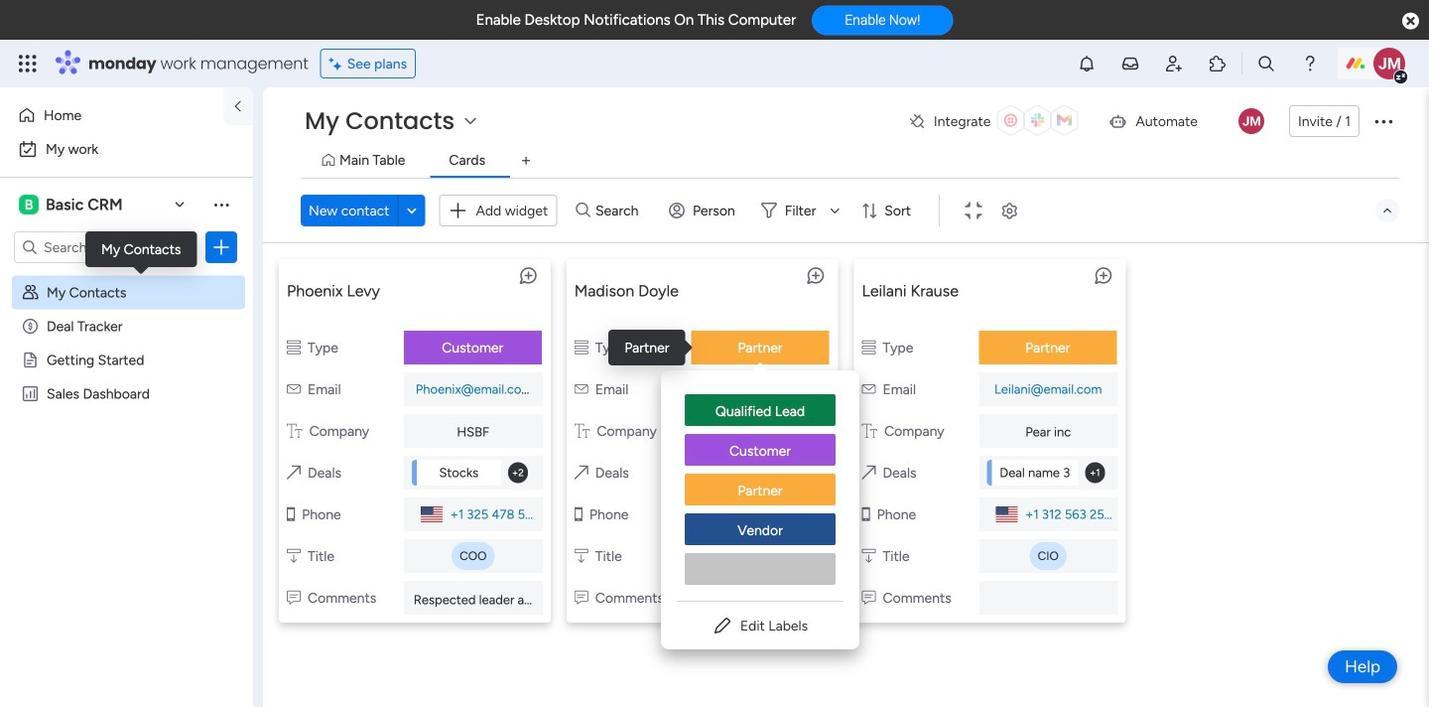 Task type: describe. For each thing, give the bounding box(es) containing it.
v2 status outline image for dapulse text column icon
[[862, 339, 876, 356]]

0 horizontal spatial list box
[[0, 272, 253, 679]]

v2 small long text column image for 'v2 mobile phone' icon corresponding to 2nd v2 board relation small image from the right
[[287, 589, 301, 606]]

v2 mobile phone image for v2 board relation small icon
[[862, 506, 871, 523]]

monday marketplace image
[[1209, 54, 1228, 73]]

dapulse text column image for 2nd v2 board relation small image from the right
[[287, 423, 302, 439]]

options image
[[212, 237, 231, 257]]

public dashboard image
[[21, 384, 40, 403]]

help image
[[1301, 54, 1321, 73]]

0 vertical spatial jeremy miller image
[[1374, 48, 1406, 79]]

workspace options image
[[212, 194, 231, 214]]

Search in workspace field
[[42, 236, 166, 259]]

small dropdown column outline image for 'v2 mobile phone' icon related to v2 board relation small icon
[[862, 548, 876, 565]]

small dropdown column outline image
[[575, 548, 589, 565]]

public board image
[[21, 351, 40, 369]]

invite members image
[[1165, 54, 1185, 73]]

v2 mobile phone image for 1st v2 board relation small image from the right
[[575, 506, 583, 523]]

see plans image
[[329, 52, 347, 75]]

options image
[[1372, 109, 1396, 133]]

notifications image
[[1077, 54, 1097, 73]]

v2 email column image for v2 status outline image associated with dapulse text column icon
[[862, 381, 876, 398]]

small dropdown column outline image for 'v2 mobile phone' icon corresponding to 2nd v2 board relation small image from the right
[[287, 548, 301, 565]]

Search field
[[591, 197, 650, 224]]



Task type: locate. For each thing, give the bounding box(es) containing it.
2 horizontal spatial v2 mobile phone image
[[862, 506, 871, 523]]

workspace selection element
[[19, 193, 126, 216]]

collapse image
[[1380, 203, 1396, 218]]

1 horizontal spatial v2 small long text column image
[[575, 589, 589, 606]]

1 horizontal spatial v2 board relation small image
[[575, 464, 589, 481]]

2 v2 board relation small image from the left
[[575, 464, 589, 481]]

2 horizontal spatial v2 status outline image
[[862, 339, 876, 356]]

jeremy miller image
[[1374, 48, 1406, 79], [1239, 108, 1265, 134]]

v2 email column image
[[287, 381, 301, 398], [862, 381, 876, 398]]

v2 small long text column image for 'v2 mobile phone' icon corresponding to 1st v2 board relation small image from the right
[[575, 589, 589, 606]]

1 horizontal spatial v2 email column image
[[862, 381, 876, 398]]

v2 status outline image
[[287, 339, 301, 356], [575, 339, 589, 356], [862, 339, 876, 356]]

2 v2 small long text column image from the left
[[575, 589, 589, 606]]

arrow down image
[[824, 199, 847, 222]]

v2 status outline image for 2nd v2 board relation small image from the right's dapulse text column image
[[287, 339, 301, 356]]

0 horizontal spatial v2 mobile phone image
[[287, 506, 295, 523]]

option
[[12, 99, 212, 131], [12, 133, 241, 165], [0, 275, 253, 279], [685, 394, 836, 428], [685, 434, 836, 468], [685, 474, 836, 507], [685, 513, 836, 547], [685, 553, 836, 585]]

search everything image
[[1257, 54, 1277, 73]]

0 horizontal spatial v2 board relation small image
[[287, 464, 301, 481]]

v2 status outline image for dapulse text column image related to 1st v2 board relation small image from the right
[[575, 339, 589, 356]]

edit labels image
[[713, 616, 733, 636]]

v2 small long text column image
[[862, 589, 876, 606]]

v2 search image
[[576, 199, 591, 222]]

v2 board relation small image
[[862, 464, 876, 481]]

2 dapulse text column image from the left
[[575, 423, 590, 439]]

2 v2 email column image from the left
[[862, 381, 876, 398]]

dapulse close image
[[1403, 11, 1420, 32]]

1 v2 small long text column image from the left
[[287, 589, 301, 606]]

3 v2 status outline image from the left
[[862, 339, 876, 356]]

1 horizontal spatial small dropdown column outline image
[[862, 548, 876, 565]]

dapulse text column image
[[862, 423, 878, 439]]

1 v2 board relation small image from the left
[[287, 464, 301, 481]]

0 horizontal spatial small dropdown column outline image
[[287, 548, 301, 565]]

1 small dropdown column outline image from the left
[[287, 548, 301, 565]]

list box
[[0, 272, 253, 679], [661, 378, 860, 601]]

jeremy miller image down search everything image
[[1239, 108, 1265, 134]]

dapulse text column image
[[287, 423, 302, 439], [575, 423, 590, 439]]

1 horizontal spatial v2 status outline image
[[575, 339, 589, 356]]

0 horizontal spatial v2 small long text column image
[[287, 589, 301, 606]]

workspace image
[[19, 194, 39, 215]]

2 v2 mobile phone image from the left
[[575, 506, 583, 523]]

2 v2 status outline image from the left
[[575, 339, 589, 356]]

0 horizontal spatial dapulse text column image
[[287, 423, 302, 439]]

small dropdown column outline image
[[287, 548, 301, 565], [862, 548, 876, 565]]

v2 small long text column image
[[287, 589, 301, 606], [575, 589, 589, 606]]

1 v2 mobile phone image from the left
[[287, 506, 295, 523]]

angle down image
[[407, 203, 417, 218]]

v2 email column image for v2 status outline image for 2nd v2 board relation small image from the right's dapulse text column image
[[287, 381, 301, 398]]

add view image
[[522, 154, 530, 168]]

update feed image
[[1121, 54, 1141, 73]]

1 dapulse text column image from the left
[[287, 423, 302, 439]]

3 v2 mobile phone image from the left
[[862, 506, 871, 523]]

1 v2 status outline image from the left
[[287, 339, 301, 356]]

v2 email column image
[[575, 381, 589, 398]]

1 v2 email column image from the left
[[287, 381, 301, 398]]

1 horizontal spatial list box
[[661, 378, 860, 601]]

0 horizontal spatial v2 status outline image
[[287, 339, 301, 356]]

1 horizontal spatial v2 mobile phone image
[[575, 506, 583, 523]]

v2 board relation small image
[[287, 464, 301, 481], [575, 464, 589, 481]]

1 horizontal spatial jeremy miller image
[[1374, 48, 1406, 79]]

jeremy miller image down dapulse close icon
[[1374, 48, 1406, 79]]

1 vertical spatial jeremy miller image
[[1239, 108, 1265, 134]]

0 horizontal spatial v2 email column image
[[287, 381, 301, 398]]

v2 mobile phone image
[[287, 506, 295, 523], [575, 506, 583, 523], [862, 506, 871, 523]]

tab
[[511, 145, 542, 177]]

1 horizontal spatial dapulse text column image
[[575, 423, 590, 439]]

v2 mobile phone image for 2nd v2 board relation small image from the right
[[287, 506, 295, 523]]

select product image
[[18, 54, 38, 73]]

2 small dropdown column outline image from the left
[[862, 548, 876, 565]]

dapulse text column image for 1st v2 board relation small image from the right
[[575, 423, 590, 439]]

tab list
[[301, 145, 1400, 178]]

0 horizontal spatial jeremy miller image
[[1239, 108, 1265, 134]]

row group
[[271, 251, 1422, 639]]



Task type: vqa. For each thing, say whether or not it's contained in the screenshot.
small dropdown column outline image corresponding to v2 mobile phone image corresponding to v2 small long text column icon associated with dapulse text column icon
yes



